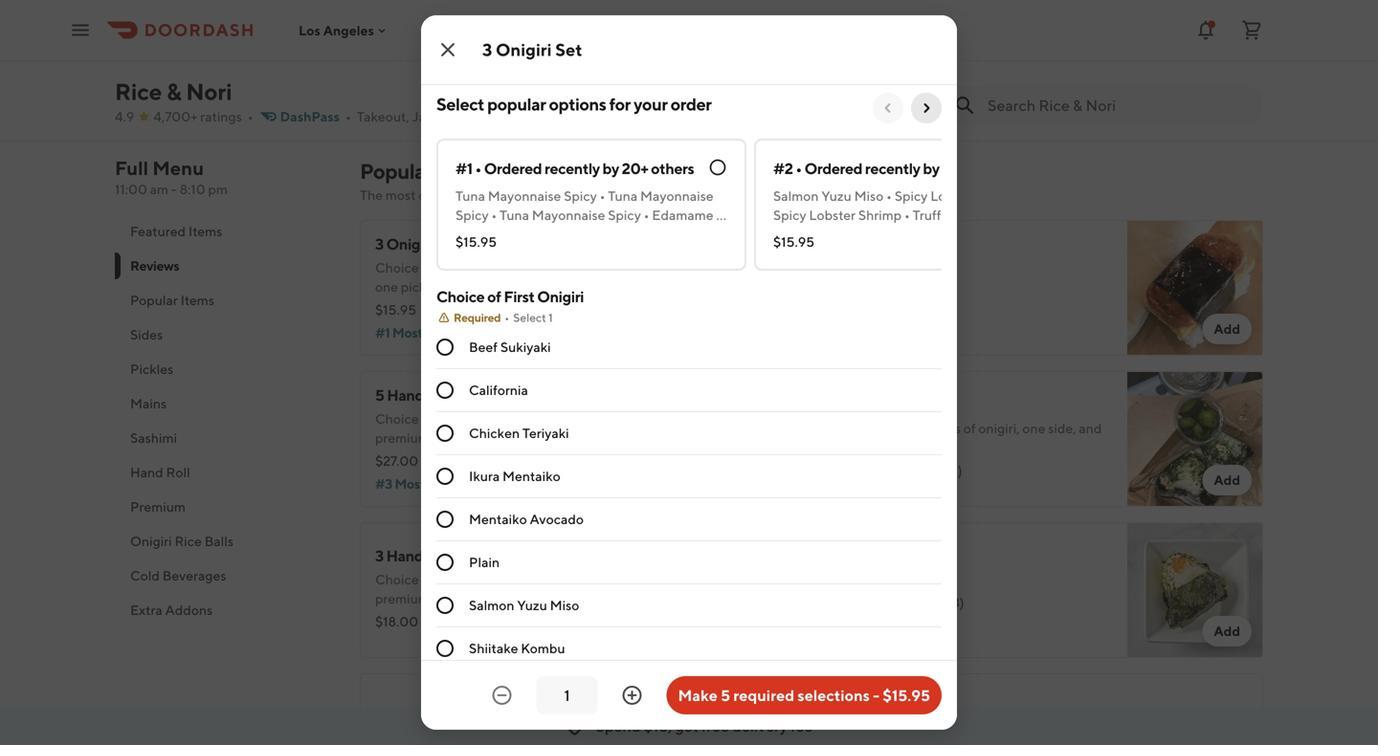 Task type: vqa. For each thing, say whether or not it's contained in the screenshot.
pickle. related to 2
yes



Task type: locate. For each thing, give the bounding box(es) containing it.
1 horizontal spatial select
[[513, 311, 546, 324]]

pieces up choice of first onigiri
[[472, 260, 511, 276]]

onigiri,
[[529, 260, 570, 276], [979, 421, 1020, 436]]

1 horizontal spatial sashimi
[[894, 67, 940, 83]]

set for 2 onigiri set choice of two pieces of onigiri, one side, and one pickle. 96% (110)
[[895, 396, 918, 414]]

1 horizontal spatial 97%
[[900, 283, 926, 299]]

sashimi. left salmon yuzu miso option
[[375, 610, 423, 626]]

$15.95 inside salmon yuzu miso • spicy lobster shrimp • spicy lobster shrimp • truffled edamame • ao kappa $15.95
[[773, 234, 815, 250]]

0 vertical spatial onigiri,
[[529, 260, 570, 276]]

4.9 left 4,700+
[[115, 109, 134, 124]]

select left 1
[[513, 311, 546, 324]]

(474)
[[475, 302, 507, 318]]

0 vertical spatial rice
[[115, 78, 162, 105]]

3 onigiri set spicy tuna hand roll
[[1081, 87, 1289, 122]]

yuzu inside button
[[871, 106, 900, 122]]

most down $15.95 •
[[392, 325, 423, 341]]

choice of first onigiri group
[[436, 286, 942, 746]]

pieces inside 3 onigiri set choice of three pieces of onigiri, one side, and one pickle.
[[472, 260, 511, 276]]

onigiri inside 3 onigiri set spicy tuna hand roll
[[1090, 87, 1131, 102]]

open menu image
[[69, 19, 92, 42]]

pieces
[[472, 260, 511, 276], [922, 421, 961, 436]]

hand down 0 items, open order cart 'icon' on the top of the page
[[1231, 106, 1263, 122]]

11:00
[[115, 181, 147, 197]]

sashimi. inside 5 hand roll set choice of five hand roll (can choose two premium), edamame, and choice of one sashimi.
[[375, 449, 423, 465]]

miso up "kombu"
[[550, 598, 579, 614]]

side, for 3
[[599, 260, 627, 276]]

hand up premium
[[130, 465, 163, 481]]

ordered up ordered
[[484, 159, 542, 178]]

1 horizontal spatial -
[[873, 687, 880, 705]]

- inside button
[[873, 687, 880, 705]]

salmon yuzu miso inside choice of first onigiri group
[[469, 598, 579, 614]]

set inside 3 onigiri set choice of three pieces of onigiri, one side, and one pickle.
[[436, 235, 459, 253]]

set inside '2 onigiri set choice of two pieces of onigiri, one side, and one pickle. 96% (110)'
[[895, 396, 918, 414]]

items up the commonly on the left top of the page
[[436, 159, 488, 184]]

salmon yuzu miso down 'yellowtail sashimi' 'button'
[[824, 106, 931, 122]]

1 horizontal spatial rice
[[175, 534, 202, 549]]

0 vertical spatial &
[[167, 78, 181, 105]]

0 vertical spatial choice
[[532, 430, 573, 446]]

0 vertical spatial lobster
[[931, 188, 977, 204]]

miso right previous icon
[[903, 106, 931, 122]]

choice up the ikura mentaiko
[[532, 430, 573, 446]]

choice inside 3 onigiri set choice of three pieces of onigiri, one side, and one pickle.
[[375, 260, 419, 276]]

miso down #2 • ordered recently by 20+ others
[[854, 188, 884, 204]]

1 order from the left
[[964, 47, 996, 60]]

0 horizontal spatial 4.9
[[115, 109, 134, 124]]

choice inside 3 handroll set choice of three handroll (can choose one premium), edamame, and choice of one sashimi.
[[532, 591, 573, 607]]

popular up most
[[360, 159, 432, 184]]

2 horizontal spatial 5
[[721, 687, 730, 705]]

- right am
[[171, 181, 177, 197]]

1 horizontal spatial lobster
[[931, 188, 977, 204]]

c up 9/17/23
[[576, 10, 587, 28]]

featured
[[130, 224, 186, 239]]

5 left stars
[[398, 89, 405, 102]]

two up 96%
[[896, 421, 919, 436]]

3 for 3 onigiri set choice of three pieces of onigiri, one side, and one pickle.
[[375, 235, 384, 253]]

2 others from the left
[[972, 159, 1015, 178]]

• doordash order down 0 items, open order cart 'icon' on the top of the page
[[1207, 47, 1300, 60]]

1 horizontal spatial order
[[1269, 47, 1300, 60]]

edamame, inside 5 hand roll set choice of five hand roll (can choose two premium), edamame, and choice of one sashimi.
[[440, 430, 504, 446]]

premium), up $18.00
[[375, 591, 437, 607]]

most right #3
[[395, 476, 425, 492]]

lobster up truffled
[[931, 188, 977, 204]]

#1 down $15.95 •
[[375, 325, 390, 341]]

egg
[[888, 254, 915, 272]]

emma c
[[822, 10, 880, 28]]

c for e
[[868, 10, 880, 28]]

2 choice from the top
[[532, 591, 573, 607]]

japanese
[[412, 109, 470, 124]]

choice up required
[[436, 288, 485, 306]]

items inside the popular items the most commonly ordered items and dishes from this store
[[436, 159, 488, 184]]

4,700+ ratings •
[[153, 109, 253, 124]]

0 horizontal spatial side,
[[599, 260, 627, 276]]

0 horizontal spatial • doordash order
[[902, 47, 996, 60]]

premium), inside 5 hand roll set choice of five hand roll (can choose two premium), edamame, and choice of one sashimi.
[[375, 430, 437, 446]]

most for choice
[[392, 325, 423, 341]]

ordered for #2
[[805, 159, 863, 178]]

5 hand roll set choice of five hand roll (can choose two premium), edamame, and choice of one sashimi.
[[375, 386, 616, 465]]

sashimi down the mains
[[130, 430, 177, 446]]

by up dishes
[[603, 159, 619, 178]]

1 choice from the top
[[532, 430, 573, 446]]

salmon yuzu miso up 100%
[[835, 566, 957, 584]]

e
[[791, 9, 802, 29]]

4,700+
[[153, 109, 198, 124]]

• doordash order
[[902, 47, 996, 60], [1207, 47, 1300, 60]]

lobster up kappa
[[809, 207, 856, 223]]

4.9 left close 3 onigiri set icon
[[394, 29, 422, 52]]

0 horizontal spatial onigiri,
[[529, 260, 570, 276]]

0 horizontal spatial c
[[576, 10, 587, 28]]

1 horizontal spatial pieces
[[922, 421, 961, 436]]

1 horizontal spatial two
[[896, 421, 919, 436]]

recently
[[545, 159, 600, 178], [865, 159, 920, 178]]

cold
[[130, 568, 160, 584]]

3 inside 3 onigiri set choice of three pieces of onigiri, one side, and one pickle.
[[375, 235, 384, 253]]

set inside 3 handroll set choice of three handroll (can choose one premium), edamame, and choice of one sashimi.
[[447, 547, 470, 565]]

onigiri for 2 onigiri set choice of two pieces of onigiri, one side, and one pickle. 96% (110)
[[846, 396, 893, 414]]

three inside 3 handroll set choice of three handroll (can choose one premium), edamame, and choice of one sashimi.
[[437, 572, 469, 588]]

2 sashimi. from the top
[[375, 610, 423, 626]]

1 vertical spatial sashimi
[[130, 430, 177, 446]]

side, inside 3 onigiri set choice of three pieces of onigiri, one side, and one pickle.
[[599, 260, 627, 276]]

most
[[386, 187, 416, 203]]

onigiri, inside 3 onigiri set choice of three pieces of onigiri, one side, and one pickle.
[[529, 260, 570, 276]]

20+ for #2 • ordered recently by 20+ others
[[942, 159, 969, 178]]

1 horizontal spatial edamame
[[963, 207, 1025, 223]]

0 vertical spatial items
[[436, 159, 488, 184]]

#3 most liked
[[375, 476, 460, 492]]

angeles
[[323, 22, 374, 38]]

3 for 3 onigiri set
[[482, 39, 492, 60]]

1 by from the left
[[603, 159, 619, 178]]

1 horizontal spatial shrimp
[[980, 188, 1023, 204]]

spicy down dishes
[[608, 207, 641, 223]]

1 horizontal spatial others
[[972, 159, 1015, 178]]

1 horizontal spatial pickle.
[[860, 440, 900, 456]]

mayonnaise up takuwan
[[488, 188, 561, 204]]

full menu 11:00 am - 8:10 pm
[[115, 157, 228, 197]]

side,
[[599, 260, 627, 276], [1048, 421, 1076, 436]]

edamame right truffled
[[963, 207, 1025, 223]]

95%
[[449, 614, 476, 630]]

popular inside the popular items the most commonly ordered items and dishes from this store
[[360, 159, 432, 184]]

sides button
[[115, 318, 337, 352]]

•
[[902, 47, 907, 60], [1207, 47, 1212, 60], [248, 109, 253, 124], [346, 109, 351, 124], [477, 109, 483, 124], [475, 159, 481, 178], [796, 159, 802, 178], [600, 188, 605, 204], [887, 188, 892, 204], [1026, 188, 1032, 204], [491, 207, 497, 223], [644, 207, 649, 223], [716, 207, 722, 223], [905, 207, 910, 223], [1028, 207, 1033, 223], [420, 302, 426, 318], [505, 311, 510, 324]]

salmon inside button
[[824, 106, 869, 122]]

doordash down 0 items, open order cart 'icon' on the top of the page
[[1214, 47, 1266, 60]]

others
[[651, 159, 694, 178], [972, 159, 1015, 178]]

decrease quantity by 1 image
[[491, 684, 514, 707]]

pickle. inside '2 onigiri set choice of two pieces of onigiri, one side, and one pickle. 96% (110)'
[[860, 440, 900, 456]]

• doordash order up 'next' icon
[[902, 47, 996, 60]]

select left 0.3
[[436, 94, 484, 114]]

0 horizontal spatial -
[[171, 181, 177, 197]]

2 horizontal spatial hand
[[1231, 106, 1263, 122]]

9/17/23
[[556, 47, 597, 60]]

0 horizontal spatial ordered
[[484, 159, 542, 178]]

doordash for emma c
[[909, 47, 962, 60]]

recently up items
[[545, 159, 600, 178]]

1 vertical spatial liked
[[427, 476, 460, 492]]

#1 up the commonly on the left top of the page
[[456, 159, 473, 178]]

1 vertical spatial &
[[876, 254, 885, 272]]

dialog
[[421, 0, 1064, 746]]

- inside full menu 11:00 am - 8:10 pm
[[171, 181, 177, 197]]

0 vertical spatial edamame,
[[440, 430, 504, 446]]

5 for make
[[721, 687, 730, 705]]

onigiri rice balls
[[130, 534, 234, 549]]

0 horizontal spatial popular
[[130, 292, 178, 308]]

order for emma c
[[964, 47, 996, 60]]

- for menu
[[171, 181, 177, 197]]

&
[[167, 78, 181, 105], [876, 254, 885, 272]]

miso inside choice of first onigiri group
[[550, 598, 579, 614]]

salmon yuzu miso up the "(104)"
[[469, 598, 579, 614]]

Shiitake Kombu radio
[[436, 640, 454, 658]]

(can right roll
[[517, 411, 544, 427]]

commonly
[[419, 187, 482, 203]]

0 vertical spatial pickle.
[[401, 279, 441, 295]]

others for #1 • ordered recently by 20+ others
[[651, 159, 694, 178]]

onigiri for 3 onigiri set spicy tuna hand roll
[[1090, 87, 1131, 102]]

1 sashimi. from the top
[[375, 449, 423, 465]]

Current quantity is 1 number field
[[548, 685, 586, 706]]

increase quantity by 1 image
[[621, 684, 644, 707]]

1 vertical spatial sashimi.
[[375, 610, 423, 626]]

edamame inside tuna mayonnaise spicy • tuna mayonnaise spicy • tuna mayonnaise spicy • edamame • takuwan $15.95
[[652, 207, 714, 223]]

spicy up takuwan
[[456, 207, 489, 223]]

set for 3 handroll set choice of three handroll (can choose one premium), edamame, and choice of one sashimi.
[[447, 547, 470, 565]]

0 vertical spatial side,
[[599, 260, 627, 276]]

spicy
[[1165, 106, 1197, 122], [564, 188, 597, 204], [895, 188, 928, 204], [456, 207, 489, 223], [608, 207, 641, 223], [773, 207, 807, 223]]

onigiri inside 3 onigiri set choice of three pieces of onigiri, one side, and one pickle.
[[386, 235, 433, 253]]

by
[[603, 159, 619, 178], [923, 159, 940, 178]]

sashimi. inside 3 handroll set choice of three handroll (can choose one premium), edamame, and choice of one sashimi.
[[375, 610, 423, 626]]

1 c from the left
[[576, 10, 587, 28]]

5 right 'make'
[[721, 687, 730, 705]]

2 vertical spatial items
[[180, 292, 214, 308]]

select inside choice of first onigiri group
[[513, 311, 546, 324]]

sashimi
[[894, 67, 940, 83], [130, 430, 177, 446]]

stars
[[407, 89, 431, 102]]

0 horizontal spatial by
[[603, 159, 619, 178]]

1 horizontal spatial &
[[876, 254, 885, 272]]

items up sides button
[[180, 292, 214, 308]]

mains
[[130, 396, 167, 412]]

popular inside "popular items" button
[[130, 292, 178, 308]]

0 horizontal spatial 20+
[[622, 159, 648, 178]]

onigiri, inside '2 onigiri set choice of two pieces of onigiri, one side, and one pickle. 96% (110)'
[[979, 421, 1020, 436]]

- for 5
[[873, 687, 880, 705]]

1 vertical spatial 97%
[[447, 302, 472, 318]]

order
[[964, 47, 996, 60], [1269, 47, 1300, 60]]

items inside button
[[180, 292, 214, 308]]

1 vertical spatial choose
[[554, 572, 598, 588]]

0 vertical spatial pieces
[[472, 260, 511, 276]]

edamame, down hand
[[440, 430, 504, 446]]

Mentaiko Avocado radio
[[436, 511, 454, 528]]

1 vertical spatial (can
[[525, 572, 551, 588]]

three down the plain option
[[437, 572, 469, 588]]

choice of first onigiri
[[436, 288, 584, 306]]

choice up $27.00
[[375, 411, 419, 427]]

c right emma
[[868, 10, 880, 28]]

1 vertical spatial popular
[[130, 292, 178, 308]]

miso inside salmon yuzu miso • spicy lobster shrimp • spicy lobster shrimp • truffled edamame • ao kappa $15.95
[[854, 188, 884, 204]]

• doordash order for 8/26/22
[[1207, 47, 1300, 60]]

premium), inside 3 handroll set choice of three handroll (can choose one premium), edamame, and choice of one sashimi.
[[375, 591, 437, 607]]

yuzu down the 'handroll'
[[517, 598, 547, 614]]

salmon yuzu miso
[[824, 106, 931, 122], [835, 566, 957, 584], [469, 598, 579, 614]]

tuna mayonnaise spicy • tuna mayonnaise spicy • tuna mayonnaise spicy • edamame • takuwan $15.95
[[456, 188, 722, 250]]

$15.95 down the commonly on the left top of the page
[[456, 234, 497, 250]]

edamame inside salmon yuzu miso • spicy lobster shrimp • spicy lobster shrimp • truffled edamame • ao kappa $15.95
[[963, 207, 1025, 223]]

0 horizontal spatial rice
[[115, 78, 162, 105]]

and inside 3 onigiri set choice of three pieces of onigiri, one side, and one pickle.
[[629, 260, 652, 276]]

2 three from the top
[[437, 572, 469, 588]]

1 vertical spatial select
[[513, 311, 546, 324]]

yuzu up kappa
[[822, 188, 852, 204]]

items
[[436, 159, 488, 184], [188, 224, 222, 239], [180, 292, 214, 308]]

rice inside button
[[175, 534, 202, 549]]

2 vertical spatial roll
[[166, 465, 190, 481]]

$27.00
[[375, 453, 419, 469]]

2 doordash from the left
[[1214, 47, 1266, 60]]

choice inside group
[[436, 288, 485, 306]]

side, inside '2 onigiri set choice of two pieces of onigiri, one side, and one pickle. 96% (110)'
[[1048, 421, 1076, 436]]

1 vertical spatial -
[[873, 687, 880, 705]]

most
[[392, 325, 423, 341], [395, 476, 425, 492]]

choice inside '2 onigiri set choice of two pieces of onigiri, one side, and one pickle. 96% (110)'
[[835, 421, 878, 436]]

los angeles
[[299, 22, 374, 38]]

0 vertical spatial popular
[[360, 159, 432, 184]]

ordered right #2
[[805, 159, 863, 178]]

2 c from the left
[[868, 10, 880, 28]]

tuna left the from
[[608, 188, 638, 204]]

roll inside "button"
[[166, 465, 190, 481]]

notification bell image
[[1195, 19, 1218, 42]]

5 left california option
[[375, 386, 384, 404]]

2 order from the left
[[1269, 47, 1300, 60]]

mentaiko up mentaiko avocado
[[503, 469, 561, 484]]

0 vertical spatial shrimp
[[980, 188, 1023, 204]]

choice inside 5 hand roll set choice of five hand roll (can choose two premium), edamame, and choice of one sashimi.
[[375, 411, 419, 427]]

choice for 3 handroll set choice of three handroll (can choose one premium), edamame, and choice of one sashimi.
[[375, 572, 419, 588]]

0 horizontal spatial lobster
[[809, 207, 856, 223]]

this
[[670, 187, 692, 203]]

1 horizontal spatial by
[[923, 159, 940, 178]]

1 vertical spatial items
[[188, 224, 222, 239]]

choice up $15.95 •
[[375, 260, 419, 276]]

20+ up the from
[[622, 159, 648, 178]]

pieces up (110)
[[922, 421, 961, 436]]

hand left california option
[[387, 386, 424, 404]]

$15.95 up #1 most liked
[[375, 302, 416, 318]]

2 vertical spatial salmon yuzu miso
[[469, 598, 579, 614]]

(can right the 'handroll'
[[525, 572, 551, 588]]

liked down required
[[425, 325, 458, 341]]

doordash up yellowtail sashimi
[[909, 47, 962, 60]]

(104)
[[479, 614, 511, 630]]

$15.95 down #2
[[773, 234, 815, 250]]

and inside '2 onigiri set choice of two pieces of onigiri, one side, and one pickle. 96% (110)'
[[1079, 421, 1102, 436]]

1 vertical spatial hand
[[387, 386, 424, 404]]

3 for 3 handroll set choice of three handroll (can choose one premium), edamame, and choice of one sashimi.
[[375, 547, 384, 565]]

choose inside 3 handroll set choice of three handroll (can choose one premium), edamame, and choice of one sashimi.
[[554, 572, 598, 588]]

2 • doordash order from the left
[[1207, 47, 1300, 60]]

0 vertical spatial sashimi
[[894, 67, 940, 83]]

1 vertical spatial rice
[[175, 534, 202, 549]]

1 edamame, from the top
[[440, 430, 504, 446]]

0 horizontal spatial pieces
[[472, 260, 511, 276]]

edamame, inside 3 handroll set choice of three handroll (can choose one premium), edamame, and choice of one sashimi.
[[440, 591, 504, 607]]

mayonnaise down items
[[532, 207, 605, 223]]

1 doordash from the left
[[909, 47, 962, 60]]

popular down reviews
[[130, 292, 178, 308]]

1 vertical spatial salmon yuzu miso
[[835, 566, 957, 584]]

$15.95 up 'lychee lemonade'
[[883, 687, 930, 705]]

pickle. inside 3 onigiri set choice of three pieces of onigiri, one side, and one pickle.
[[401, 279, 441, 295]]

items for featured items
[[188, 224, 222, 239]]

previous image
[[881, 101, 896, 116]]

$15.95 •
[[375, 302, 426, 318]]

1 horizontal spatial roll
[[427, 386, 453, 404]]

2 by from the left
[[923, 159, 940, 178]]

1 three from the top
[[437, 260, 469, 276]]

spicy inside 3 onigiri set spicy tuna hand roll
[[1165, 106, 1197, 122]]

sukiyaki
[[500, 339, 551, 355]]

2 onigiri set image
[[1128, 371, 1264, 507]]

2 onigiri set choice of two pieces of onigiri, one side, and one pickle. 96% (110)
[[835, 396, 1102, 479]]

choice up "kombu"
[[532, 591, 573, 607]]

2 20+ from the left
[[942, 159, 969, 178]]

#1 for #1 most liked
[[375, 325, 390, 341]]

3 inside 3 handroll set choice of three handroll (can choose one premium), edamame, and choice of one sashimi.
[[375, 547, 384, 565]]

pieces inside '2 onigiri set choice of two pieces of onigiri, one side, and one pickle. 96% (110)'
[[922, 421, 961, 436]]

close 3 onigiri set image
[[436, 38, 459, 61]]

0 vertical spatial #1
[[456, 159, 473, 178]]

three down takuwan
[[437, 260, 469, 276]]

20+ up truffled
[[942, 159, 969, 178]]

hand inside 5 hand roll set choice of five hand roll (can choose two premium), edamame, and choice of one sashimi.
[[387, 386, 424, 404]]

liked for set
[[427, 476, 460, 492]]

0 horizontal spatial &
[[167, 78, 181, 105]]

1 horizontal spatial ordered
[[805, 159, 863, 178]]

1 horizontal spatial doordash
[[1214, 47, 1266, 60]]

two right teriyaki
[[593, 411, 616, 427]]

- up lychee
[[873, 687, 880, 705]]

spicy up truffled
[[895, 188, 928, 204]]

sashimi. up #3
[[375, 449, 423, 465]]

add for 3 handroll set
[[755, 624, 781, 639]]

0 horizontal spatial roll
[[166, 465, 190, 481]]

1 vertical spatial 5
[[375, 386, 384, 404]]

premium), up $27.00
[[375, 430, 437, 446]]

mentaiko down ikura
[[469, 512, 527, 527]]

sashimi inside 'button'
[[894, 67, 940, 83]]

1 horizontal spatial 20+
[[942, 159, 969, 178]]

2 edamame, from the top
[[440, 591, 504, 607]]

1 vertical spatial #1
[[375, 325, 390, 341]]

of
[[386, 89, 396, 102], [422, 260, 434, 276], [514, 260, 526, 276], [487, 288, 501, 306], [422, 411, 434, 427], [881, 421, 893, 436], [964, 421, 976, 436], [575, 430, 588, 446], [422, 572, 434, 588], [575, 591, 588, 607]]

spicy down 8/26/22
[[1165, 106, 1197, 122]]

mi
[[514, 109, 528, 124]]

matcha
[[375, 717, 426, 736]]

2 edamame from the left
[[963, 207, 1025, 223]]

salmon inside salmon yuzu miso • spicy lobster shrimp • spicy lobster shrimp • truffled edamame • ao kappa $15.95
[[773, 188, 819, 204]]

0 vertical spatial roll
[[1265, 106, 1289, 122]]

& up 4,700+
[[167, 78, 181, 105]]

choice inside 3 handroll set choice of three handroll (can choose one premium), edamame, and choice of one sashimi.
[[375, 572, 419, 588]]

store
[[695, 187, 725, 203]]

liked down 93%
[[427, 476, 460, 492]]

set inside 3 onigiri set spicy tuna hand roll
[[1134, 87, 1154, 102]]

2 premium), from the top
[[375, 591, 437, 607]]

choice down '2'
[[835, 421, 878, 436]]

items inside "button"
[[188, 224, 222, 239]]

1 ordered from the left
[[484, 159, 542, 178]]

1 edamame from the left
[[652, 207, 714, 223]]

onigiri, for 3
[[529, 260, 570, 276]]

1 others from the left
[[651, 159, 694, 178]]

choice down handroll
[[375, 572, 419, 588]]

edamame, up 95% (104)
[[440, 591, 504, 607]]

5 inside make 5 required selections - $15.95 button
[[721, 687, 730, 705]]

0 vertical spatial 4.9
[[394, 29, 422, 52]]

and inside the popular items the most commonly ordered items and dishes from this store
[[572, 187, 595, 203]]

of inside choice of first onigiri group
[[487, 288, 501, 306]]

(can inside 5 hand roll set choice of five hand roll (can choose two premium), edamame, and choice of one sashimi.
[[517, 411, 544, 427]]

0 vertical spatial choose
[[546, 411, 590, 427]]

lobster
[[931, 188, 977, 204], [809, 207, 856, 223]]

choose down avocado on the left of the page
[[554, 572, 598, 588]]

t
[[489, 9, 499, 29]]

1 20+ from the left
[[622, 159, 648, 178]]

1 vertical spatial side,
[[1048, 421, 1076, 436]]

1 recently from the left
[[545, 159, 600, 178]]

2 ordered from the left
[[805, 159, 863, 178]]

1 vertical spatial edamame,
[[440, 591, 504, 607]]

97% down egg on the top of the page
[[900, 283, 926, 299]]

0 vertical spatial sashimi.
[[375, 449, 423, 465]]

items down pm at the top
[[188, 224, 222, 239]]

roll inside 3 onigiri set spicy tuna hand roll
[[1265, 106, 1289, 122]]

choice
[[375, 260, 419, 276], [436, 288, 485, 306], [375, 411, 419, 427], [835, 421, 878, 436], [375, 572, 419, 588]]

2 vertical spatial 5
[[721, 687, 730, 705]]

(173)
[[928, 283, 957, 299]]

• inside choice of first onigiri group
[[505, 311, 510, 324]]

1 vertical spatial pieces
[[922, 421, 961, 436]]

three inside 3 onigiri set choice of three pieces of onigiri, one side, and one pickle.
[[437, 260, 469, 276]]

1 horizontal spatial recently
[[865, 159, 920, 178]]

dashpass •
[[280, 109, 351, 124]]

5 hand roll set image
[[668, 371, 804, 507]]

spicy up the ao
[[773, 207, 807, 223]]

1 vertical spatial premium),
[[375, 591, 437, 607]]

3 inside 3 onigiri set spicy tuna hand roll
[[1081, 87, 1088, 102]]

& left egg on the top of the page
[[876, 254, 885, 272]]

rice left balls
[[175, 534, 202, 549]]

1 horizontal spatial side,
[[1048, 421, 1076, 436]]

hand inside 3 onigiri set spicy tuna hand roll
[[1231, 106, 1263, 122]]

0 horizontal spatial select
[[436, 94, 484, 114]]

sashimi up 'next' icon
[[894, 67, 940, 83]]

rice up 4,700+
[[115, 78, 162, 105]]

1 vertical spatial onigiri,
[[979, 421, 1020, 436]]

onigiri inside group
[[537, 288, 584, 306]]

3 inside dialog
[[482, 39, 492, 60]]

edamame down this
[[652, 207, 714, 223]]

hand
[[462, 411, 492, 427]]

1 vertical spatial three
[[437, 572, 469, 588]]

shiitake kombu
[[469, 641, 565, 657]]

2 vertical spatial hand
[[130, 465, 163, 481]]

next image
[[919, 101, 934, 116]]

0 horizontal spatial doordash
[[909, 47, 962, 60]]

los angeles button
[[299, 22, 389, 38]]

1 horizontal spatial 4.9
[[394, 29, 422, 52]]

(can inside 3 handroll set choice of three handroll (can choose one premium), edamame, and choice of one sashimi.
[[525, 572, 551, 588]]

0 horizontal spatial edamame
[[652, 207, 714, 223]]

0 vertical spatial 5
[[398, 89, 405, 102]]

1 • doordash order from the left
[[902, 47, 996, 60]]

0 horizontal spatial hand
[[130, 465, 163, 481]]

ordered for #1
[[484, 159, 542, 178]]

1 horizontal spatial c
[[868, 10, 880, 28]]

0 vertical spatial hand
[[1231, 106, 1263, 122]]

1 horizontal spatial popular
[[360, 159, 432, 184]]

by for #1 • ordered recently by 20+ others
[[603, 159, 619, 178]]

recently for #2
[[865, 159, 920, 178]]

onigiri for 3 onigiri set choice of three pieces of onigiri, one side, and one pickle.
[[386, 235, 433, 253]]

three for onigiri
[[437, 260, 469, 276]]

1 premium), from the top
[[375, 430, 437, 446]]

onigiri inside '2 onigiri set choice of two pieces of onigiri, one side, and one pickle. 96% (110)'
[[846, 396, 893, 414]]

onigiri rice balls button
[[115, 525, 337, 559]]

0 vertical spatial most
[[392, 325, 423, 341]]

0 vertical spatial -
[[171, 181, 177, 197]]

yuzu down 'yellowtail sashimi' 'button'
[[871, 106, 900, 122]]

choose right roll
[[546, 411, 590, 427]]

tuna down 8/26/22
[[1199, 106, 1228, 122]]

97% (474)
[[447, 302, 507, 318]]

popular items
[[130, 292, 214, 308]]

(164)
[[478, 453, 508, 469]]

2 recently from the left
[[865, 159, 920, 178]]

recently up salmon yuzu miso • spicy lobster shrimp • spicy lobster shrimp • truffled edamame • ao kappa $15.95
[[865, 159, 920, 178]]

1 vertical spatial pickle.
[[860, 440, 900, 456]]

0 horizontal spatial two
[[593, 411, 616, 427]]

premium button
[[115, 490, 337, 525]]



Task type: describe. For each thing, give the bounding box(es) containing it.
(110)
[[933, 463, 962, 479]]

make 5 required selections - $15.95 button
[[667, 677, 942, 715]]

featured items
[[130, 224, 222, 239]]

handroll
[[472, 572, 522, 588]]

choice inside 5 hand roll set choice of five hand roll (can choose two premium), edamame, and choice of one sashimi.
[[532, 430, 573, 446]]

1 vertical spatial mentaiko
[[469, 512, 527, 527]]

dashpass
[[280, 109, 340, 124]]

lychee lemonade
[[835, 717, 958, 736]]

ao
[[773, 226, 791, 242]]

sides
[[130, 327, 163, 343]]

3 onigiri set image
[[668, 220, 804, 356]]

pieces for 3
[[472, 260, 511, 276]]

Chicken Teriyaki radio
[[436, 425, 454, 442]]

salmon inside choice of first onigiri group
[[469, 598, 515, 614]]

& for nori
[[167, 78, 181, 105]]

full
[[115, 157, 148, 179]]

liked for choice
[[425, 325, 458, 341]]

am
[[150, 181, 169, 197]]

beef sukiyaki
[[469, 339, 551, 355]]

sashimi inside button
[[130, 430, 177, 446]]

set inside 5 hand roll set choice of five hand roll (can choose two premium), edamame, and choice of one sashimi.
[[456, 386, 479, 404]]

roll inside 5 hand roll set choice of five hand roll (can choose two premium), edamame, and choice of one sashimi.
[[427, 386, 453, 404]]

and inside 5 hand roll set choice of five hand roll (can choose two premium), edamame, and choice of one sashimi.
[[506, 430, 529, 446]]

0 vertical spatial salmon yuzu miso
[[824, 106, 931, 122]]

beverages
[[162, 568, 226, 584]]

3 handroll set choice of three handroll (can choose one premium), edamame, and choice of one sashimi.
[[375, 547, 623, 626]]

spam & egg image
[[1128, 220, 1264, 356]]

popular for popular items
[[130, 292, 178, 308]]

and inside 3 handroll set choice of three handroll (can choose one premium), edamame, and choice of one sashimi.
[[506, 591, 529, 607]]

0 vertical spatial mentaiko
[[503, 469, 561, 484]]

& for egg
[[876, 254, 885, 272]]

3 onigiri set
[[482, 39, 583, 60]]

add button for 2 onigiri set
[[1203, 465, 1252, 496]]

mentaiko avocado
[[469, 512, 584, 527]]

ikura mentaiko
[[469, 469, 561, 484]]

onigiri, for 2
[[979, 421, 1020, 436]]

onigiri for 3 onigiri set
[[496, 39, 552, 60]]

0 horizontal spatial shrimp
[[858, 207, 902, 223]]

first
[[504, 288, 535, 306]]

#2
[[773, 159, 793, 178]]

pickles button
[[115, 352, 337, 387]]

order for 8/26/22
[[1269, 47, 1300, 60]]

Beef Sukiyaki radio
[[436, 339, 454, 356]]

your
[[634, 94, 668, 114]]

free
[[702, 717, 729, 736]]

one inside 5 hand roll set choice of five hand roll (can choose two premium), edamame, and choice of one sashimi.
[[590, 430, 613, 446]]

8/26/22
[[1161, 47, 1205, 60]]

Salmon Yuzu Miso radio
[[436, 597, 454, 615]]

3 for 3 onigiri set spicy tuna hand roll
[[1081, 87, 1088, 102]]

most for set
[[395, 476, 425, 492]]

get
[[675, 717, 699, 736]]

97% (173)
[[900, 283, 957, 299]]

chicken teriyaki
[[469, 425, 569, 441]]

yellowtail
[[834, 67, 892, 83]]

100%
[[903, 595, 938, 611]]

yuzu up 100%
[[888, 566, 922, 584]]

of 5 stars
[[386, 89, 431, 102]]

items for popular items the most commonly ordered items and dishes from this store
[[436, 159, 488, 184]]

featured items button
[[115, 214, 337, 249]]

shiitake
[[469, 641, 518, 657]]

required
[[734, 687, 795, 705]]

yellowtail sashimi button
[[834, 66, 940, 85]]

doordash for 8/26/22
[[1214, 47, 1266, 60]]

5 for of
[[398, 89, 405, 102]]

pickle. for 2
[[860, 440, 900, 456]]

two inside 5 hand roll set choice of five hand roll (can choose two premium), edamame, and choice of one sashimi.
[[593, 411, 616, 427]]

popular items the most commonly ordered items and dishes from this store
[[360, 159, 725, 203]]

make 5 required selections - $15.95
[[678, 687, 930, 705]]

3 handroll set image
[[668, 523, 804, 659]]

choice for 3 onigiri set choice of three pieces of onigiri, one side, and one pickle.
[[375, 260, 419, 276]]

100% (73)
[[903, 595, 964, 611]]

20+ for #1 • ordered recently by 20+ others
[[622, 159, 648, 178]]

five
[[437, 411, 459, 427]]

ratings
[[200, 109, 242, 124]]

3 onigiri set choice of three pieces of onigiri, one side, and one pickle.
[[375, 235, 652, 295]]

• doordash order for emma c
[[902, 47, 996, 60]]

cold beverages button
[[115, 559, 337, 593]]

plain
[[469, 555, 500, 571]]

for
[[609, 94, 631, 114]]

spend
[[596, 717, 641, 736]]

add for spam & egg
[[1214, 321, 1241, 337]]

truffled
[[913, 207, 961, 223]]

set for 3 onigiri set choice of three pieces of onigiri, one side, and one pickle.
[[436, 235, 459, 253]]

theresa
[[520, 10, 573, 28]]

93% (164)
[[449, 453, 508, 469]]

0 vertical spatial select
[[436, 94, 484, 114]]

1
[[549, 311, 553, 324]]

ordered
[[485, 187, 533, 203]]

chicken
[[469, 425, 520, 441]]

extra addons button
[[115, 593, 337, 628]]

extra
[[130, 603, 162, 618]]

selections
[[798, 687, 870, 705]]

two inside '2 onigiri set choice of two pieces of onigiri, one side, and one pickle. 96% (110)'
[[896, 421, 919, 436]]

cold beverages
[[130, 568, 226, 584]]

hand inside "button"
[[130, 465, 163, 481]]

choose inside 5 hand roll set choice of five hand roll (can choose two premium), edamame, and choice of one sashimi.
[[546, 411, 590, 427]]

$15.95 inside tuna mayonnaise spicy • tuna mayonnaise spicy • tuna mayonnaise spicy • edamame • takuwan $15.95
[[456, 234, 497, 250]]

California radio
[[436, 382, 454, 399]]

tuna up takuwan
[[456, 188, 485, 204]]

required
[[454, 311, 501, 324]]

3 onigiri set button
[[1081, 85, 1154, 104]]

salmon yuzu miso image
[[1128, 523, 1264, 659]]

97% for 97% (474)
[[447, 302, 472, 318]]

miso up 100% (73)
[[924, 566, 957, 584]]

three for handroll
[[437, 572, 469, 588]]

#3
[[375, 476, 392, 492]]

from
[[639, 187, 667, 203]]

spicy tuna hand roll button
[[1165, 104, 1289, 123]]

5 inside 5 hand roll set choice of five hand roll (can choose two premium), edamame, and choice of one sashimi.
[[375, 386, 384, 404]]

set for 3 onigiri set
[[555, 39, 583, 60]]

hand roll
[[130, 465, 190, 481]]

side, for 2
[[1048, 421, 1076, 436]]

pickle. for 3
[[401, 279, 441, 295]]

nori
[[186, 78, 232, 105]]

takeout, japanese • 0.3 mi
[[357, 109, 528, 124]]

popular for popular items the most commonly ordered items and dishes from this store
[[360, 159, 432, 184]]

onigiri inside button
[[130, 534, 172, 549]]

add button for spam & egg
[[1203, 314, 1252, 345]]

• select 1
[[505, 311, 553, 324]]

options
[[549, 94, 606, 114]]

mayonnaise right dishes
[[640, 188, 714, 204]]

by for #2 • ordered recently by 20+ others
[[923, 159, 940, 178]]

97% for 97% (173)
[[900, 283, 926, 299]]

spam & egg
[[835, 254, 915, 272]]

1 vertical spatial lobster
[[809, 207, 856, 223]]

add button for salmon yuzu miso
[[1203, 616, 1252, 647]]

others for #2 • ordered recently by 20+ others
[[972, 159, 1015, 178]]

add for salmon yuzu miso
[[1214, 624, 1241, 639]]

popular
[[487, 94, 546, 114]]

0 items, open order cart image
[[1241, 19, 1264, 42]]

items for popular items
[[180, 292, 214, 308]]

tuna down ordered
[[500, 207, 529, 223]]

add for 2 onigiri set
[[1214, 472, 1241, 488]]

pieces for 2
[[922, 421, 961, 436]]

yuzu inside salmon yuzu miso • spicy lobster shrimp • spicy lobster shrimp • truffled edamame • ao kappa $15.95
[[822, 188, 852, 204]]

96%
[[904, 463, 931, 479]]

takeout,
[[357, 109, 409, 124]]

tuna inside 3 onigiri set spicy tuna hand roll
[[1199, 106, 1228, 122]]

kombu
[[521, 641, 565, 657]]

set for 3 onigiri set spicy tuna hand roll
[[1134, 87, 1154, 102]]

yuzu inside choice of first onigiri group
[[517, 598, 547, 614]]

$15,
[[644, 717, 672, 736]]

kappa
[[794, 226, 833, 242]]

dishes
[[597, 187, 636, 203]]

sashimi button
[[115, 421, 337, 456]]

dialog containing 3 onigiri set
[[421, 0, 1064, 746]]

$15.95 inside button
[[883, 687, 930, 705]]

Plain radio
[[436, 554, 454, 571]]

c for t
[[576, 10, 587, 28]]

#2 • ordered recently by 20+ others
[[773, 159, 1015, 178]]

Item Search search field
[[988, 95, 1248, 116]]

salmon yuzu miso • spicy lobster shrimp • spicy lobster shrimp • truffled edamame • ao kappa $15.95
[[773, 188, 1033, 250]]

menu
[[152, 157, 204, 179]]

handroll
[[386, 547, 445, 565]]

$18.00
[[375, 614, 418, 630]]

teriyaki
[[523, 425, 569, 441]]

miso inside button
[[903, 106, 931, 122]]

addons
[[165, 603, 213, 618]]

#1 • ordered recently by 20+ others
[[456, 159, 694, 178]]

Ikura Mentaiko radio
[[436, 468, 454, 485]]

recently for #1
[[545, 159, 600, 178]]

select popular options for your order
[[436, 94, 712, 114]]

add button for 3 handroll set
[[743, 616, 793, 647]]

the
[[360, 187, 383, 203]]

matcha horchata image
[[668, 674, 804, 746]]

theresa c
[[520, 10, 587, 28]]

#1 for #1 • ordered recently by 20+ others
[[456, 159, 473, 178]]

pickles
[[130, 361, 173, 377]]

spicy down #1 • ordered recently by 20+ others
[[564, 188, 597, 204]]

choice for 2 onigiri set choice of two pieces of onigiri, one side, and one pickle. 96% (110)
[[835, 421, 878, 436]]



